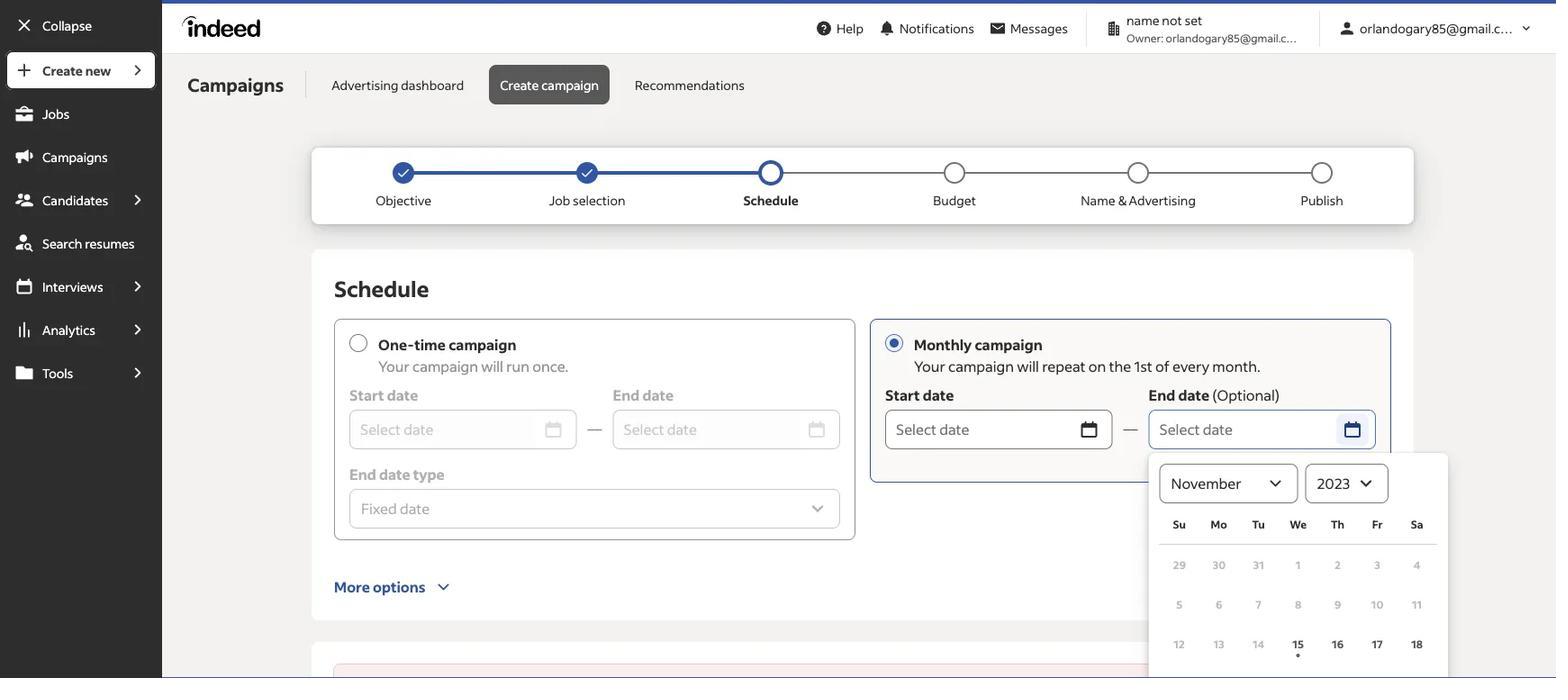 Task type: locate. For each thing, give the bounding box(es) containing it.
0 horizontal spatial select date field
[[350, 410, 538, 450]]

1 horizontal spatial choose a date image
[[1343, 419, 1364, 441]]

choose a date image
[[1079, 419, 1101, 441], [1343, 419, 1364, 441]]

orlandogary85@gmail.com inside popup button
[[1360, 21, 1520, 37]]

16 button
[[1319, 625, 1358, 664]]

date left type
[[379, 466, 411, 484]]

0 horizontal spatial date
[[379, 466, 411, 484]]

1 vertical spatial advertising
[[1129, 193, 1196, 209]]

12 button
[[1160, 625, 1200, 664]]

your inside monthly campaign your campaign will repeat on the 1st of every month.
[[915, 358, 946, 376]]

date right start
[[923, 387, 954, 405]]

13 button
[[1200, 625, 1239, 664]]

jobs
[[42, 105, 70, 122]]

name not set owner: orlandogary85@gmail.com
[[1127, 13, 1303, 45]]

1st
[[1135, 358, 1153, 376]]

create for create new
[[42, 62, 83, 78]]

fr
[[1373, 518, 1384, 532]]

3 select date field from the left
[[1149, 410, 1337, 450]]

your down one-
[[379, 358, 410, 376]]

tu
[[1253, 518, 1266, 532]]

Select date field
[[350, 410, 538, 450], [613, 410, 801, 450], [1149, 410, 1337, 450]]

name not set owner: orlandogary85@gmail.com element
[[1098, 11, 1309, 46]]

run
[[506, 358, 530, 376]]

campaigns inside menu bar
[[42, 149, 108, 165]]

recommendations
[[635, 77, 745, 93]]

will inside monthly campaign your campaign will repeat on the 1st of every month.
[[1017, 358, 1040, 376]]

one-
[[379, 336, 415, 355]]

search
[[42, 235, 82, 251]]

help button
[[808, 12, 871, 45]]

menu bar
[[0, 50, 162, 678]]

collapse button
[[5, 5, 157, 45]]

tools
[[42, 365, 73, 381]]

9
[[1335, 598, 1342, 612]]

campaign
[[542, 77, 599, 93], [449, 336, 517, 355], [975, 336, 1043, 355], [413, 358, 478, 376], [949, 358, 1015, 376]]

1 horizontal spatial orlandogary85@gmail.com
[[1360, 21, 1520, 37]]

6
[[1216, 598, 1223, 612]]

0 vertical spatial schedule
[[744, 193, 799, 209]]

1 vertical spatial end
[[350, 466, 376, 484]]

grid
[[1160, 504, 1438, 678]]

recommendations link
[[624, 65, 756, 105]]

notifications button
[[871, 9, 982, 49]]

date for start date
[[923, 387, 954, 405]]

1 horizontal spatial your
[[915, 358, 946, 376]]

options
[[373, 578, 426, 597]]

31 button
[[1239, 546, 1279, 585]]

15 button
[[1279, 625, 1319, 664]]

orlandogary85@gmail.com button
[[1332, 12, 1542, 45]]

more options
[[334, 578, 426, 597]]

2 will from the left
[[1017, 358, 1040, 376]]

1 select date field from the left
[[350, 410, 538, 450]]

10
[[1372, 598, 1384, 612]]

end down of
[[1149, 387, 1176, 405]]

1 horizontal spatial will
[[1017, 358, 1040, 376]]

candidates
[[42, 192, 108, 208]]

1 horizontal spatial advertising
[[1129, 193, 1196, 209]]

advertising left dashboard
[[332, 77, 399, 93]]

end
[[1149, 387, 1176, 405], [350, 466, 376, 484]]

11
[[1413, 598, 1423, 612]]

1 horizontal spatial end
[[1149, 387, 1176, 405]]

advertising right & on the top right
[[1129, 193, 1196, 209]]

create inside menu bar
[[42, 62, 83, 78]]

8 button
[[1279, 585, 1319, 625]]

0 horizontal spatial create
[[42, 62, 83, 78]]

0 horizontal spatial orlandogary85@gmail.com
[[1166, 31, 1303, 45]]

14 button
[[1239, 625, 1279, 664]]

create
[[42, 62, 83, 78], [500, 77, 539, 93]]

0 horizontal spatial campaigns
[[42, 149, 108, 165]]

name & advertising
[[1081, 193, 1196, 209]]

date
[[923, 387, 954, 405], [1179, 387, 1210, 405], [379, 466, 411, 484]]

budget
[[934, 193, 977, 209]]

18
[[1412, 637, 1424, 651]]

will inside 'one-time campaign your campaign will run once.'
[[481, 358, 504, 376]]

create new
[[42, 62, 111, 78]]

more options button
[[334, 555, 455, 599]]

2 choose a date image from the left
[[1343, 419, 1364, 441]]

0 horizontal spatial end
[[350, 466, 376, 484]]

16
[[1333, 637, 1344, 651]]

messages
[[1011, 21, 1069, 37]]

campaigns up candidates
[[42, 149, 108, 165]]

collapse
[[42, 17, 92, 33]]

1 will from the left
[[481, 358, 504, 376]]

analytics link
[[5, 310, 119, 350]]

notifications
[[900, 21, 975, 37]]

new
[[85, 62, 111, 78]]

7
[[1256, 598, 1262, 612]]

0 horizontal spatial advertising
[[332, 77, 399, 93]]

0 vertical spatial end
[[1149, 387, 1176, 405]]

end for end date type
[[350, 466, 376, 484]]

of
[[1156, 358, 1170, 376]]

2 select date field from the left
[[613, 410, 801, 450]]

2 your from the left
[[915, 358, 946, 376]]

1 horizontal spatial date
[[923, 387, 954, 405]]

create campaign
[[500, 77, 599, 93]]

job selection
[[549, 193, 626, 209]]

1 your from the left
[[379, 358, 410, 376]]

search resumes
[[42, 235, 135, 251]]

0 horizontal spatial will
[[481, 358, 504, 376]]

campaigns
[[188, 73, 284, 97], [42, 149, 108, 165]]

your down monthly
[[915, 358, 946, 376]]

indeed home image
[[182, 16, 269, 38]]

3 button
[[1358, 546, 1398, 585]]

job
[[549, 193, 571, 209]]

1 vertical spatial campaigns
[[42, 149, 108, 165]]

None radio
[[350, 335, 368, 353]]

30 button
[[1200, 546, 1239, 585]]

2 horizontal spatial select date field
[[1149, 410, 1337, 450]]

campaigns down "indeed home" image
[[188, 73, 284, 97]]

9 button
[[1319, 585, 1358, 625]]

1 horizontal spatial create
[[500, 77, 539, 93]]

create right dashboard
[[500, 77, 539, 93]]

the
[[1110, 358, 1132, 376]]

Start date field
[[886, 410, 1074, 450]]

0 horizontal spatial your
[[379, 358, 410, 376]]

type
[[413, 466, 445, 484]]

resumes
[[85, 235, 135, 251]]

(optional)
[[1213, 387, 1280, 405]]

create left new
[[42, 62, 83, 78]]

2 horizontal spatial date
[[1179, 387, 1210, 405]]

1 horizontal spatial campaigns
[[188, 73, 284, 97]]

1 horizontal spatial schedule
[[744, 193, 799, 209]]

date down every
[[1179, 387, 1210, 405]]

29
[[1174, 558, 1187, 572]]

1 horizontal spatial select date field
[[613, 410, 801, 450]]

group
[[162, 0, 1557, 4]]

17 button
[[1358, 625, 1398, 664]]

date for end date type
[[379, 466, 411, 484]]

will left "repeat"
[[1017, 358, 1040, 376]]

name
[[1081, 193, 1116, 209]]

one-time campaign your campaign will run once.
[[379, 336, 569, 376]]

12
[[1174, 637, 1186, 651]]

help
[[837, 21, 864, 37]]

0 horizontal spatial choose a date image
[[1079, 419, 1101, 441]]

selection
[[573, 193, 626, 209]]

None radio
[[886, 335, 904, 353]]

end left type
[[350, 466, 376, 484]]

0 horizontal spatial schedule
[[334, 275, 429, 303]]

end for end date (optional)
[[1149, 387, 1176, 405]]

will left run
[[481, 358, 504, 376]]

date for end date (optional)
[[1179, 387, 1210, 405]]

start date
[[886, 387, 954, 405]]

orlandogary85@gmail.com
[[1360, 21, 1520, 37], [1166, 31, 1303, 45]]



Task type: describe. For each thing, give the bounding box(es) containing it.
1 button
[[1279, 546, 1319, 585]]

mo
[[1211, 518, 1228, 532]]

13
[[1214, 637, 1225, 651]]

1 vertical spatial schedule
[[334, 275, 429, 303]]

31
[[1254, 558, 1265, 572]]

analytics
[[42, 322, 95, 338]]

advertising dashboard
[[332, 77, 464, 93]]

monthly campaign your campaign will repeat on the 1st of every month.
[[915, 336, 1261, 376]]

messages link
[[982, 12, 1076, 45]]

17
[[1373, 637, 1384, 651]]

4
[[1414, 558, 1421, 572]]

end date (optional)
[[1149, 387, 1280, 405]]

time
[[415, 336, 446, 355]]

18 button
[[1398, 625, 1438, 664]]

7 button
[[1239, 585, 1279, 625]]

jobs link
[[5, 94, 157, 133]]

th
[[1332, 518, 1345, 532]]

once.
[[533, 358, 569, 376]]

name
[[1127, 13, 1160, 29]]

your inside 'one-time campaign your campaign will run once.'
[[379, 358, 410, 376]]

orlandogary85@gmail.com inside name not set owner: orlandogary85@gmail.com
[[1166, 31, 1303, 45]]

5 button
[[1160, 585, 1200, 625]]

0 vertical spatial advertising
[[332, 77, 399, 93]]

tools link
[[5, 353, 119, 393]]

29 button
[[1160, 546, 1200, 585]]

objective
[[376, 193, 432, 209]]

10 button
[[1358, 585, 1398, 625]]

advertising dashboard link
[[321, 65, 475, 105]]

menu bar containing create new
[[0, 50, 162, 678]]

4 button
[[1398, 546, 1438, 585]]

end date type
[[350, 466, 445, 484]]

set
[[1185, 13, 1203, 29]]

not
[[1163, 13, 1183, 29]]

15
[[1293, 637, 1304, 651]]

month.
[[1213, 358, 1261, 376]]

start
[[886, 387, 920, 405]]

6 button
[[1200, 585, 1239, 625]]

sa
[[1412, 518, 1424, 532]]

2 button
[[1319, 546, 1358, 585]]

&
[[1118, 193, 1127, 209]]

interviews link
[[5, 267, 119, 306]]

campaigns link
[[5, 137, 157, 177]]

1
[[1296, 558, 1301, 572]]

more
[[334, 578, 370, 597]]

repeat
[[1043, 358, 1086, 376]]

5
[[1177, 598, 1183, 612]]

every
[[1173, 358, 1210, 376]]

grid containing su
[[1160, 504, 1438, 678]]

11 button
[[1398, 585, 1438, 625]]

on
[[1089, 358, 1107, 376]]

3
[[1375, 558, 1381, 572]]

owner:
[[1127, 31, 1164, 45]]

1 choose a date image from the left
[[1079, 419, 1101, 441]]

14
[[1253, 637, 1265, 651]]

we
[[1290, 518, 1307, 532]]

0 vertical spatial campaigns
[[188, 73, 284, 97]]

8
[[1296, 598, 1302, 612]]

create campaign link
[[489, 65, 610, 105]]

30
[[1213, 558, 1226, 572]]

create for create campaign
[[500, 77, 539, 93]]

dashboard
[[401, 77, 464, 93]]



Task type: vqa. For each thing, say whether or not it's contained in the screenshot.


